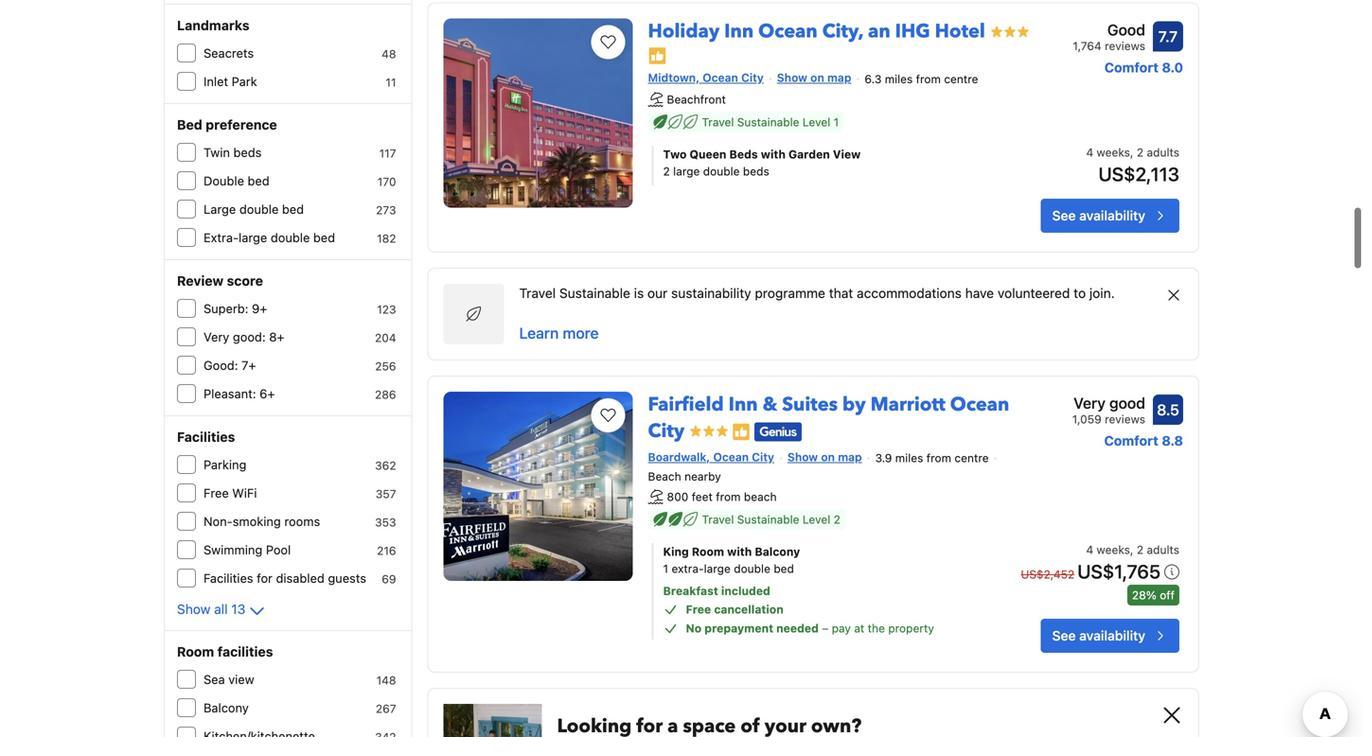 Task type: vqa. For each thing, say whether or not it's contained in the screenshot.
1st st, from the bottom
no



Task type: describe. For each thing, give the bounding box(es) containing it.
800
[[667, 490, 689, 504]]

weeks for 4 weeks , 2 adults
[[1097, 543, 1130, 557]]

landmarks
[[177, 18, 250, 33]]

ocean inside the fairfield inn & suites by marriott ocean city
[[950, 392, 1010, 418]]

ocean up the nearby
[[713, 451, 749, 464]]

marriott
[[871, 392, 946, 418]]

all
[[214, 602, 228, 617]]

double
[[204, 174, 244, 188]]

sea view
[[204, 673, 254, 687]]

large
[[204, 202, 236, 216]]

0 horizontal spatial with
[[727, 545, 752, 559]]

from for 6.3
[[916, 72, 941, 86]]

double inside 1 extra-large double bed breakfast included
[[734, 562, 771, 576]]

204
[[375, 331, 396, 345]]

fairfield inn & suites by marriott ocean city image
[[444, 392, 633, 581]]

pool
[[266, 543, 291, 557]]

off
[[1160, 589, 1175, 602]]

6+
[[260, 387, 275, 401]]

twin beds
[[204, 145, 262, 160]]

show inside dropdown button
[[177, 602, 211, 617]]

at
[[854, 622, 865, 635]]

see availability link for fairfield inn & suites by marriott ocean city
[[1041, 619, 1180, 653]]

our
[[648, 285, 668, 301]]

for
[[257, 571, 273, 586]]

room facilities
[[177, 644, 273, 660]]

fairfield inn & suites by marriott ocean city link
[[648, 384, 1010, 444]]

0 horizontal spatial room
[[177, 644, 214, 660]]

city inside the fairfield inn & suites by marriott ocean city
[[648, 418, 685, 444]]

–
[[822, 622, 829, 635]]

1 extra-large double bed breakfast included
[[663, 562, 794, 598]]

availability for fairfield inn & suites by marriott ocean city
[[1080, 628, 1146, 644]]

us$1,765
[[1078, 561, 1161, 583]]

170
[[378, 175, 396, 188]]

programme
[[755, 285, 826, 301]]

800 feet from beach
[[667, 490, 777, 504]]

availability for holiday inn ocean city, an ihg hotel
[[1080, 208, 1146, 223]]

non-smoking rooms
[[204, 515, 320, 529]]

map for city,
[[828, 71, 852, 84]]

balcony inside king room with balcony link
[[755, 545, 800, 559]]

facilities
[[218, 644, 273, 660]]

travel sustainable level 1
[[702, 115, 839, 129]]

6.3
[[865, 72, 882, 86]]

see for fairfield inn & suites by marriott ocean city
[[1052, 628, 1076, 644]]

two
[[663, 148, 687, 161]]

good element
[[1073, 19, 1146, 41]]

show for ocean
[[777, 71, 808, 84]]

non-
[[204, 515, 233, 529]]

included
[[721, 585, 771, 598]]

guests
[[328, 571, 366, 586]]

city for holiday
[[741, 71, 764, 84]]

large double bed
[[204, 202, 304, 216]]

no
[[686, 622, 702, 635]]

centre for 6.3 miles from centre
[[944, 72, 979, 86]]

midtown,
[[648, 71, 700, 84]]

0 horizontal spatial beds
[[233, 145, 262, 160]]

beach
[[744, 490, 777, 504]]

garden
[[789, 148, 830, 161]]

7+
[[242, 358, 256, 373]]

sustainability
[[671, 285, 751, 301]]

very good 1,059 reviews
[[1073, 394, 1146, 426]]

117
[[379, 147, 396, 160]]

adults for 4 weeks , 2 adults
[[1147, 543, 1180, 557]]

parking
[[204, 458, 247, 472]]

reviews inside very good 1,059 reviews
[[1105, 413, 1146, 426]]

comfort for fairfield inn & suites by marriott ocean city
[[1105, 433, 1159, 449]]

1,764
[[1073, 39, 1102, 53]]

ihg
[[895, 19, 930, 45]]

216
[[377, 544, 396, 558]]

1 vertical spatial sustainable
[[559, 285, 630, 301]]

queen
[[690, 148, 727, 161]]

travel sustainable is our sustainability programme that accommodations have volunteered to join.
[[519, 285, 1115, 301]]

holiday inn ocean city, an ihg hotel
[[648, 19, 986, 45]]

double down large double bed
[[271, 231, 310, 245]]

sea
[[204, 673, 225, 687]]

4 for 4 weeks , 2 adults
[[1086, 543, 1094, 557]]

miles for 6.3
[[885, 72, 913, 86]]

see availability link for holiday inn ocean city, an ihg hotel
[[1041, 199, 1180, 233]]

, for 4 weeks , 2 adults us$2,113
[[1130, 146, 1134, 159]]

extra-
[[204, 231, 239, 245]]

suites
[[782, 392, 838, 418]]

volunteered
[[998, 285, 1070, 301]]

twin
[[204, 145, 230, 160]]

wifi
[[232, 486, 257, 500]]

two queen beds with garden view 2 large double beds
[[663, 148, 861, 178]]

free for free cancellation
[[686, 603, 711, 616]]

seacrets
[[204, 46, 254, 60]]

pleasant:
[[204, 387, 256, 401]]

feet
[[692, 490, 713, 504]]

, for 4 weeks , 2 adults
[[1130, 543, 1134, 557]]

0 vertical spatial room
[[692, 545, 724, 559]]

1 vertical spatial travel
[[519, 285, 556, 301]]

28%
[[1132, 589, 1157, 602]]

from for 800
[[716, 490, 741, 504]]

show all 13 button
[[177, 600, 268, 623]]

sustainable for holiday
[[737, 115, 800, 129]]

3.9
[[875, 452, 892, 465]]

comfort 8.8
[[1105, 433, 1184, 449]]

286
[[375, 388, 396, 401]]

centre for 3.9 miles from centre beach nearby
[[955, 452, 989, 465]]

no prepayment needed – pay at the property
[[686, 622, 934, 635]]

beachfront
[[667, 93, 726, 106]]

travel for holiday
[[702, 115, 734, 129]]

256
[[375, 360, 396, 373]]

disabled
[[276, 571, 325, 586]]

adults for 4 weeks , 2 adults us$2,113
[[1147, 146, 1180, 159]]

good:
[[204, 358, 238, 373]]

1,059
[[1073, 413, 1102, 426]]

2 inside two queen beds with garden view 2 large double beds
[[663, 165, 670, 178]]

accommodations
[[857, 285, 962, 301]]

map for suites
[[838, 451, 862, 464]]

182
[[377, 232, 396, 245]]

on for city,
[[811, 71, 824, 84]]

that
[[829, 285, 853, 301]]

learn
[[519, 324, 559, 342]]

rooms
[[284, 515, 320, 529]]

good:
[[233, 330, 266, 344]]

pleasant: 6+
[[204, 387, 275, 401]]

looking for a space of your own? image
[[444, 704, 542, 738]]

breakfast
[[663, 585, 718, 598]]

very good: 8+
[[204, 330, 285, 344]]

reviews inside good 1,764 reviews
[[1105, 39, 1146, 53]]

review score
[[177, 273, 263, 289]]

needed
[[777, 622, 819, 635]]



Task type: locate. For each thing, give the bounding box(es) containing it.
balcony
[[755, 545, 800, 559], [204, 701, 249, 715]]

1 vertical spatial 1
[[663, 562, 669, 576]]

bed left 182
[[313, 231, 335, 245]]

1 level from the top
[[803, 115, 831, 129]]

facilities down swimming
[[204, 571, 253, 586]]

show on map for suites
[[788, 451, 862, 464]]

1 vertical spatial adults
[[1147, 543, 1180, 557]]

bed up extra-large double bed
[[282, 202, 304, 216]]

11
[[386, 76, 396, 89]]

from inside 3.9 miles from centre beach nearby
[[927, 452, 952, 465]]

is
[[634, 285, 644, 301]]

273
[[376, 204, 396, 217]]

1 vertical spatial room
[[177, 644, 214, 660]]

miles inside 3.9 miles from centre beach nearby
[[895, 452, 923, 465]]

travel for fairfield
[[702, 513, 734, 526]]

see availability for fairfield inn & suites by marriott ocean city
[[1052, 628, 1146, 644]]

1 vertical spatial with
[[727, 545, 752, 559]]

0 vertical spatial beds
[[233, 145, 262, 160]]

1 vertical spatial inn
[[729, 392, 758, 418]]

from for 3.9
[[927, 452, 952, 465]]

2 vertical spatial large
[[704, 562, 731, 576]]

2 up us$1,765
[[1137, 543, 1144, 557]]

2 for 4 weeks , 2 adults us$2,113
[[1137, 146, 1144, 159]]

very up good:
[[204, 330, 229, 344]]

hotel
[[935, 19, 986, 45]]

this property is part of our preferred partner programme. it is committed to providing commendable service and good value. it will pay us a higher commission if you make a booking. image
[[648, 46, 667, 65], [648, 46, 667, 65], [732, 423, 751, 442], [732, 423, 751, 442]]

from down ihg
[[916, 72, 941, 86]]

1 comfort from the top
[[1105, 60, 1159, 75]]

on for suites
[[821, 451, 835, 464]]

ocean right marriott
[[950, 392, 1010, 418]]

with inside two queen beds with garden view 2 large double beds
[[761, 148, 786, 161]]

2 down two
[[663, 165, 670, 178]]

2 up king room with balcony link
[[834, 513, 841, 526]]

facilities
[[177, 429, 235, 445], [204, 571, 253, 586]]

level for city,
[[803, 115, 831, 129]]

0 horizontal spatial balcony
[[204, 701, 249, 715]]

1 vertical spatial see availability link
[[1041, 619, 1180, 653]]

see down us$2,452 at the right bottom of the page
[[1052, 628, 1076, 644]]

1 vertical spatial weeks
[[1097, 543, 1130, 557]]

on down the fairfield inn & suites by marriott ocean city
[[821, 451, 835, 464]]

show on map
[[777, 71, 852, 84], [788, 451, 862, 464]]

0 vertical spatial see
[[1052, 208, 1076, 223]]

very for good
[[1074, 394, 1106, 412]]

double bed
[[204, 174, 270, 188]]

sustainable up more
[[559, 285, 630, 301]]

from
[[916, 72, 941, 86], [927, 452, 952, 465], [716, 490, 741, 504]]

see for holiday inn ocean city, an ihg hotel
[[1052, 208, 1076, 223]]

1 see from the top
[[1052, 208, 1076, 223]]

see availability link down '28%'
[[1041, 619, 1180, 653]]

2 up us$2,113
[[1137, 146, 1144, 159]]

see up to
[[1052, 208, 1076, 223]]

prepayment
[[705, 622, 774, 635]]

with
[[761, 148, 786, 161], [727, 545, 752, 559]]

1 vertical spatial show
[[788, 451, 818, 464]]

weeks up us$2,113
[[1097, 146, 1130, 159]]

availability down us$2,113
[[1080, 208, 1146, 223]]

swimming
[[204, 543, 263, 557]]

0 vertical spatial see availability
[[1052, 208, 1146, 223]]

scored 7.7 element
[[1153, 22, 1184, 52]]

0 vertical spatial with
[[761, 148, 786, 161]]

1 horizontal spatial free
[[686, 603, 711, 616]]

weeks up us$1,765
[[1097, 543, 1130, 557]]

show all 13
[[177, 602, 246, 617]]

1 , from the top
[[1130, 146, 1134, 159]]

0 vertical spatial on
[[811, 71, 824, 84]]

2 availability from the top
[[1080, 628, 1146, 644]]

level up two queen beds with garden view "link"
[[803, 115, 831, 129]]

double
[[703, 165, 740, 178], [239, 202, 279, 216], [271, 231, 310, 245], [734, 562, 771, 576]]

2 see from the top
[[1052, 628, 1076, 644]]

0 vertical spatial free
[[204, 486, 229, 500]]

1 reviews from the top
[[1105, 39, 1146, 53]]

0 vertical spatial adults
[[1147, 146, 1180, 159]]

inn for holiday
[[724, 19, 754, 45]]

1 inside 1 extra-large double bed breakfast included
[[663, 562, 669, 576]]

smoking
[[233, 515, 281, 529]]

learn more link
[[508, 310, 610, 356]]

cancellation
[[714, 603, 784, 616]]

1 see availability from the top
[[1052, 208, 1146, 223]]

1 horizontal spatial 1
[[834, 115, 839, 129]]

level up king room with balcony link
[[803, 513, 831, 526]]

1 vertical spatial large
[[239, 231, 267, 245]]

2 reviews from the top
[[1105, 413, 1146, 426]]

0 vertical spatial see availability link
[[1041, 199, 1180, 233]]

0 vertical spatial reviews
[[1105, 39, 1146, 53]]

9+
[[252, 302, 267, 316]]

0 vertical spatial ,
[[1130, 146, 1134, 159]]

inn inside the fairfield inn & suites by marriott ocean city
[[729, 392, 758, 418]]

see availability down '28%'
[[1052, 628, 1146, 644]]

13
[[231, 602, 246, 617]]

0 vertical spatial facilities
[[177, 429, 235, 445]]

from right feet
[[716, 490, 741, 504]]

free cancellation
[[686, 603, 784, 616]]

inn inside "link"
[[724, 19, 754, 45]]

1 vertical spatial show on map
[[788, 451, 862, 464]]

city up boardwalk,
[[648, 418, 685, 444]]

travel up learn
[[519, 285, 556, 301]]

level
[[803, 115, 831, 129], [803, 513, 831, 526]]

scored 8.5 element
[[1153, 395, 1184, 425]]

from right 3.9
[[927, 452, 952, 465]]

availability down '28%'
[[1080, 628, 1146, 644]]

1 horizontal spatial balcony
[[755, 545, 800, 559]]

148
[[376, 674, 396, 687]]

free wifi
[[204, 486, 257, 500]]

double inside two queen beds with garden view 2 large double beds
[[703, 165, 740, 178]]

0 vertical spatial travel
[[702, 115, 734, 129]]

have
[[965, 285, 994, 301]]

facilities for facilities
[[177, 429, 235, 445]]

2 see availability link from the top
[[1041, 619, 1180, 653]]

with up 1 extra-large double bed breakfast included
[[727, 545, 752, 559]]

facilities up parking
[[177, 429, 235, 445]]

large down king room with balcony
[[704, 562, 731, 576]]

miles
[[885, 72, 913, 86], [895, 452, 923, 465]]

sustainable up the beds
[[737, 115, 800, 129]]

1 vertical spatial level
[[803, 513, 831, 526]]

,
[[1130, 146, 1134, 159], [1130, 543, 1134, 557]]

weeks inside 4 weeks , 2 adults us$2,113
[[1097, 146, 1130, 159]]

2 adults from the top
[[1147, 543, 1180, 557]]

1 horizontal spatial large
[[673, 165, 700, 178]]

good 1,764 reviews
[[1073, 21, 1146, 53]]

362
[[375, 459, 396, 472]]

1 vertical spatial on
[[821, 451, 835, 464]]

holiday
[[648, 19, 720, 45]]

8.5
[[1157, 401, 1180, 419]]

on down holiday inn ocean city, an ihg hotel
[[811, 71, 824, 84]]

0 horizontal spatial free
[[204, 486, 229, 500]]

beds
[[233, 145, 262, 160], [743, 165, 770, 178]]

city up travel sustainable level 1
[[741, 71, 764, 84]]

good: 7+
[[204, 358, 256, 373]]

double up the 'included'
[[734, 562, 771, 576]]

centre right 3.9
[[955, 452, 989, 465]]

balcony down travel sustainable level 2
[[755, 545, 800, 559]]

1 vertical spatial availability
[[1080, 628, 1146, 644]]

travel
[[702, 115, 734, 129], [519, 285, 556, 301], [702, 513, 734, 526]]

city up beach
[[752, 451, 774, 464]]

the
[[868, 622, 885, 635]]

show on map for city,
[[777, 71, 852, 84]]

sustainable down beach
[[737, 513, 800, 526]]

0 vertical spatial from
[[916, 72, 941, 86]]

1 horizontal spatial with
[[761, 148, 786, 161]]

1 vertical spatial facilities
[[204, 571, 253, 586]]

double up extra-large double bed
[[239, 202, 279, 216]]

1 vertical spatial city
[[648, 418, 685, 444]]

1 vertical spatial balcony
[[204, 701, 249, 715]]

see availability link
[[1041, 199, 1180, 233], [1041, 619, 1180, 653]]

0 vertical spatial 1
[[834, 115, 839, 129]]

see availability for holiday inn ocean city, an ihg hotel
[[1052, 208, 1146, 223]]

1 vertical spatial map
[[838, 451, 862, 464]]

2 4 from the top
[[1086, 543, 1094, 557]]

adults up us$2,113
[[1147, 146, 1180, 159]]

1 vertical spatial miles
[[895, 452, 923, 465]]

beds down preference
[[233, 145, 262, 160]]

2 inside 4 weeks , 2 adults us$2,113
[[1137, 146, 1144, 159]]

map left 6.3
[[828, 71, 852, 84]]

show on map down holiday inn ocean city, an ihg hotel
[[777, 71, 852, 84]]

bed preference
[[177, 117, 277, 133]]

large inside two queen beds with garden view 2 large double beds
[[673, 165, 700, 178]]

2 , from the top
[[1130, 543, 1134, 557]]

pay
[[832, 622, 851, 635]]

level for suites
[[803, 513, 831, 526]]

0 vertical spatial show
[[777, 71, 808, 84]]

us$2,113
[[1099, 163, 1180, 185]]

0 vertical spatial inn
[[724, 19, 754, 45]]

sustainable for fairfield
[[737, 513, 800, 526]]

2 horizontal spatial large
[[704, 562, 731, 576]]

, up us$2,113
[[1130, 146, 1134, 159]]

, inside 4 weeks , 2 adults us$2,113
[[1130, 146, 1134, 159]]

0 vertical spatial level
[[803, 115, 831, 129]]

0 vertical spatial show on map
[[777, 71, 852, 84]]

1 vertical spatial reviews
[[1105, 413, 1146, 426]]

see availability
[[1052, 208, 1146, 223], [1052, 628, 1146, 644]]

adults up off
[[1147, 543, 1180, 557]]

1 vertical spatial comfort
[[1105, 433, 1159, 449]]

1 up view
[[834, 115, 839, 129]]

0 vertical spatial centre
[[944, 72, 979, 86]]

inlet
[[204, 74, 228, 89]]

1 vertical spatial from
[[927, 452, 952, 465]]

0 vertical spatial availability
[[1080, 208, 1146, 223]]

4 for 4 weeks , 2 adults us$2,113
[[1086, 146, 1094, 159]]

0 horizontal spatial 1
[[663, 562, 669, 576]]

1 vertical spatial free
[[686, 603, 711, 616]]

city,
[[822, 19, 863, 45]]

0 vertical spatial miles
[[885, 72, 913, 86]]

large down two
[[673, 165, 700, 178]]

2 vertical spatial sustainable
[[737, 513, 800, 526]]

room up sea
[[177, 644, 214, 660]]

0 horizontal spatial very
[[204, 330, 229, 344]]

city for fairfield
[[752, 451, 774, 464]]

score
[[227, 273, 263, 289]]

8.0
[[1162, 60, 1184, 75]]

7.7
[[1159, 28, 1178, 46]]

1 horizontal spatial room
[[692, 545, 724, 559]]

1 see availability link from the top
[[1041, 199, 1180, 233]]

267
[[376, 703, 396, 716]]

&
[[763, 392, 778, 418]]

0 vertical spatial 4
[[1086, 146, 1094, 159]]

very inside very good 1,059 reviews
[[1074, 394, 1106, 412]]

2 weeks from the top
[[1097, 543, 1130, 557]]

1 4 from the top
[[1086, 146, 1094, 159]]

double down queen
[[703, 165, 740, 178]]

holiday inn ocean city, an ihg hotel image
[[444, 19, 633, 208]]

very up 1,059
[[1074, 394, 1106, 412]]

facilities for facilities for disabled guests
[[204, 571, 253, 586]]

on
[[811, 71, 824, 84], [821, 451, 835, 464]]

very for good:
[[204, 330, 229, 344]]

353
[[375, 516, 396, 529]]

show for &
[[788, 451, 818, 464]]

4 inside 4 weeks , 2 adults us$2,113
[[1086, 146, 1094, 159]]

8+
[[269, 330, 285, 344]]

miles right 6.3
[[885, 72, 913, 86]]

king room with balcony link
[[663, 543, 983, 561]]

beds down the beds
[[743, 165, 770, 178]]

0 vertical spatial balcony
[[755, 545, 800, 559]]

large inside 1 extra-large double bed breakfast included
[[704, 562, 731, 576]]

bed down king room with balcony link
[[774, 562, 794, 576]]

inn for fairfield
[[729, 392, 758, 418]]

1 vertical spatial beds
[[743, 165, 770, 178]]

learn more
[[519, 324, 599, 342]]

2 level from the top
[[803, 513, 831, 526]]

free
[[204, 486, 229, 500], [686, 603, 711, 616]]

2 vertical spatial show
[[177, 602, 211, 617]]

show down the fairfield inn & suites by marriott ocean city
[[788, 451, 818, 464]]

bed up large double bed
[[248, 174, 270, 188]]

0 vertical spatial very
[[204, 330, 229, 344]]

room up "extra-"
[[692, 545, 724, 559]]

1 availability from the top
[[1080, 208, 1146, 223]]

, up us$1,765
[[1130, 543, 1134, 557]]

beach
[[648, 470, 681, 483]]

1 vertical spatial 4
[[1086, 543, 1094, 557]]

map left 3.9
[[838, 451, 862, 464]]

ocean inside "link"
[[759, 19, 818, 45]]

comfort
[[1105, 60, 1159, 75], [1105, 433, 1159, 449]]

1 vertical spatial ,
[[1130, 543, 1134, 557]]

genius discounts available at this property. image
[[755, 423, 802, 442], [755, 423, 802, 442]]

1 vertical spatial see availability
[[1052, 628, 1146, 644]]

0 vertical spatial comfort
[[1105, 60, 1159, 75]]

2 for 4 weeks , 2 adults
[[1137, 543, 1144, 557]]

0 horizontal spatial large
[[239, 231, 267, 245]]

join.
[[1090, 285, 1115, 301]]

2 see availability from the top
[[1052, 628, 1146, 644]]

weeks for 4 weeks , 2 adults us$2,113
[[1097, 146, 1130, 159]]

miles for 3.9
[[895, 452, 923, 465]]

large down large double bed
[[239, 231, 267, 245]]

4
[[1086, 146, 1094, 159], [1086, 543, 1094, 557]]

free for free wifi
[[204, 486, 229, 500]]

2 for travel sustainable level 2
[[834, 513, 841, 526]]

1 adults from the top
[[1147, 146, 1180, 159]]

bed
[[248, 174, 270, 188], [282, 202, 304, 216], [313, 231, 335, 245], [774, 562, 794, 576]]

free up no
[[686, 603, 711, 616]]

0 vertical spatial weeks
[[1097, 146, 1130, 159]]

inn
[[724, 19, 754, 45], [729, 392, 758, 418]]

2 vertical spatial city
[[752, 451, 774, 464]]

1 horizontal spatial very
[[1074, 394, 1106, 412]]

ocean left city,
[[759, 19, 818, 45]]

miles right 3.9
[[895, 452, 923, 465]]

0 vertical spatial city
[[741, 71, 764, 84]]

comfort for holiday inn ocean city, an ihg hotel
[[1105, 60, 1159, 75]]

4 weeks , 2 adults us$2,113
[[1086, 146, 1180, 185]]

good
[[1110, 394, 1146, 412]]

travel down beachfront
[[702, 115, 734, 129]]

beds
[[730, 148, 758, 161]]

show
[[777, 71, 808, 84], [788, 451, 818, 464], [177, 602, 211, 617]]

very good element
[[1073, 392, 1146, 415]]

1 down king
[[663, 562, 669, 576]]

centre inside 3.9 miles from centre beach nearby
[[955, 452, 989, 465]]

inn right holiday
[[724, 19, 754, 45]]

inn left &
[[729, 392, 758, 418]]

see availability link down us$2,113
[[1041, 199, 1180, 233]]

show up travel sustainable level 1
[[777, 71, 808, 84]]

map
[[828, 71, 852, 84], [838, 451, 862, 464]]

48
[[382, 47, 396, 61]]

1 weeks from the top
[[1097, 146, 1130, 159]]

boardwalk, ocean city
[[648, 451, 774, 464]]

with right the beds
[[761, 148, 786, 161]]

free left wifi
[[204, 486, 229, 500]]

beds inside two queen beds with garden view 2 large double beds
[[743, 165, 770, 178]]

good
[[1108, 21, 1146, 39]]

nearby
[[685, 470, 721, 483]]

centre down hotel
[[944, 72, 979, 86]]

2 comfort from the top
[[1105, 433, 1159, 449]]

ocean up beachfront
[[703, 71, 738, 84]]

1 vertical spatial centre
[[955, 452, 989, 465]]

0 vertical spatial map
[[828, 71, 852, 84]]

bed inside 1 extra-large double bed breakfast included
[[774, 562, 794, 576]]

view
[[833, 148, 861, 161]]

1 horizontal spatial beds
[[743, 165, 770, 178]]

balcony down sea view
[[204, 701, 249, 715]]

show left all on the bottom
[[177, 602, 211, 617]]

adults inside 4 weeks , 2 adults us$2,113
[[1147, 146, 1180, 159]]

fairfield
[[648, 392, 724, 418]]

0 vertical spatial large
[[673, 165, 700, 178]]

1 vertical spatial see
[[1052, 628, 1076, 644]]

69
[[382, 573, 396, 586]]

show on map down the fairfield inn & suites by marriott ocean city
[[788, 451, 862, 464]]

see availability down us$2,113
[[1052, 208, 1146, 223]]

2 vertical spatial travel
[[702, 513, 734, 526]]

travel down the 800 feet from beach
[[702, 513, 734, 526]]

2 vertical spatial from
[[716, 490, 741, 504]]

1 vertical spatial very
[[1074, 394, 1106, 412]]

0 vertical spatial sustainable
[[737, 115, 800, 129]]

357
[[376, 488, 396, 501]]



